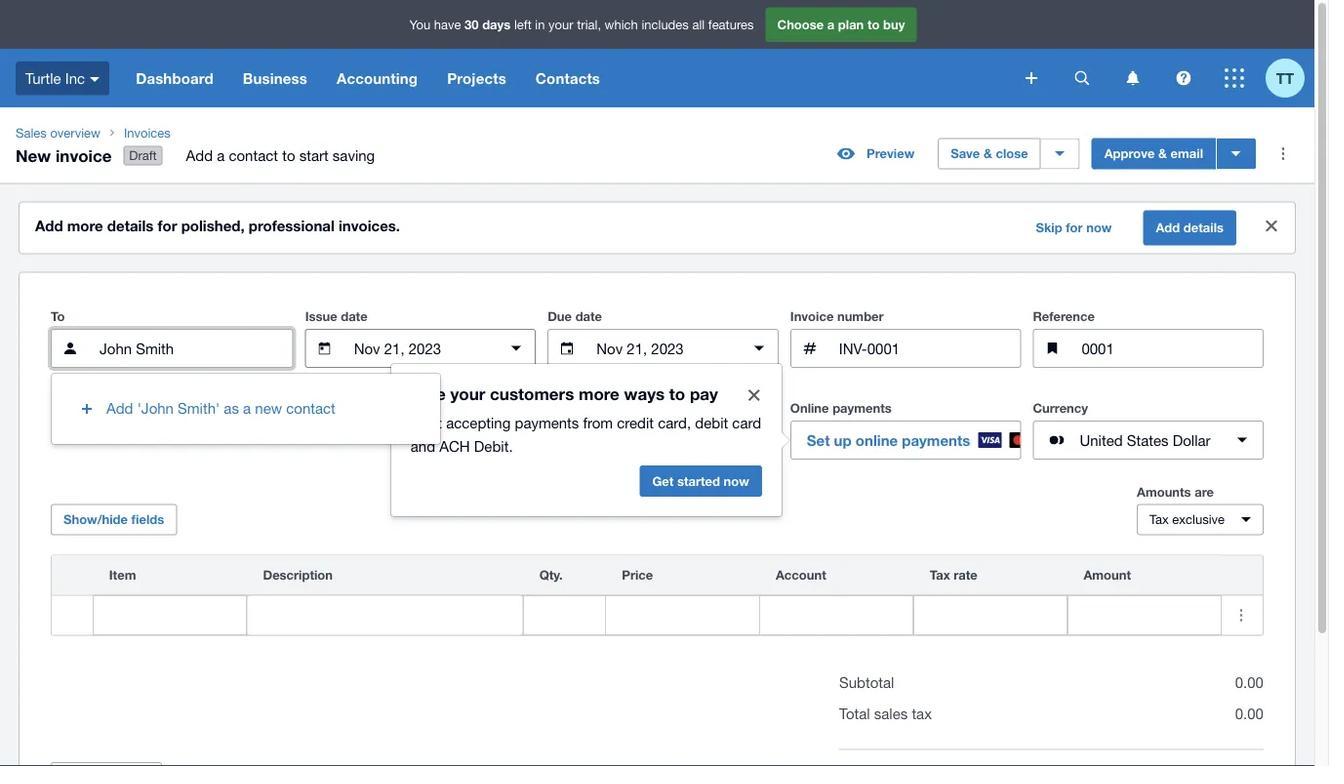 Task type: vqa. For each thing, say whether or not it's contained in the screenshot.
Exempt
no



Task type: locate. For each thing, give the bounding box(es) containing it.
svg image up the email
[[1177, 71, 1192, 85]]

1 horizontal spatial contact
[[286, 400, 336, 417]]

invoice
[[56, 145, 112, 165]]

0 vertical spatial contact
[[229, 147, 278, 164]]

svg image
[[1177, 71, 1192, 85], [90, 77, 100, 82]]

a down invoices link
[[217, 147, 225, 164]]

add
[[186, 147, 213, 164], [35, 217, 63, 235], [1156, 220, 1181, 235], [106, 400, 133, 417]]

& right save
[[984, 146, 993, 161]]

add down approve & email button
[[1156, 220, 1181, 235]]

1 horizontal spatial for
[[1066, 220, 1083, 235]]

1 horizontal spatial svg image
[[1177, 71, 1192, 85]]

0 vertical spatial to
[[868, 17, 880, 32]]

for inside button
[[1066, 220, 1083, 235]]

0 vertical spatial 0.00
[[1236, 674, 1264, 691]]

0 horizontal spatial &
[[984, 146, 993, 161]]

0.00 for total sales tax
[[1236, 706, 1264, 723]]

smith'
[[178, 400, 220, 417]]

qty.
[[540, 568, 563, 583]]

amounts are
[[1137, 484, 1215, 500]]

rate
[[954, 568, 978, 583]]

to for contact
[[282, 147, 295, 164]]

show/hide fields button
[[51, 504, 177, 536]]

svg image inside the turtle inc popup button
[[90, 77, 100, 82]]

date
[[341, 309, 368, 324], [576, 309, 603, 324]]

0 vertical spatial now
[[1087, 220, 1113, 235]]

2 vertical spatial a
[[243, 400, 251, 417]]

tax inside popup button
[[1150, 512, 1169, 527]]

1 date from the left
[[341, 309, 368, 324]]

2 horizontal spatial a
[[828, 17, 835, 32]]

0 vertical spatial more
[[67, 217, 103, 235]]

to left 'start'
[[282, 147, 295, 164]]

add right draft
[[186, 147, 213, 164]]

preview
[[867, 146, 915, 161]]

are
[[1195, 484, 1215, 500]]

contact
[[229, 147, 278, 164], [286, 400, 336, 417]]

add 'john smith' as a new contact
[[106, 400, 336, 417]]

tax left rate on the right of page
[[930, 568, 951, 583]]

show/hide fields
[[63, 512, 164, 527]]

and
[[411, 438, 436, 455]]

payments down "customers"
[[515, 414, 579, 431]]

to
[[868, 17, 880, 32], [282, 147, 295, 164], [670, 384, 686, 403]]

a right as
[[243, 400, 251, 417]]

0 horizontal spatial your
[[451, 384, 486, 403]]

Description text field
[[248, 597, 523, 634]]

1 vertical spatial to
[[282, 147, 295, 164]]

features
[[709, 17, 754, 32]]

2 horizontal spatial to
[[868, 17, 880, 32]]

date right the 'issue'
[[341, 309, 368, 324]]

2 & from the left
[[1159, 146, 1168, 161]]

states
[[1127, 432, 1169, 449]]

date for due date
[[576, 309, 603, 324]]

& left the email
[[1159, 146, 1168, 161]]

projects
[[447, 69, 507, 87]]

1 vertical spatial tax
[[930, 568, 951, 583]]

details down draft
[[107, 217, 154, 235]]

more invoice options image
[[1264, 134, 1303, 173]]

tout to set up payment services image
[[735, 376, 774, 415]]

0 horizontal spatial more
[[67, 217, 103, 235]]

add down the new invoice
[[35, 217, 63, 235]]

1 vertical spatial now
[[724, 474, 750, 489]]

for left polished,
[[158, 217, 177, 235]]

1 vertical spatial a
[[217, 147, 225, 164]]

close image
[[1253, 207, 1292, 246]]

1 0.00 from the top
[[1236, 674, 1264, 691]]

a left plan
[[828, 17, 835, 32]]

1 horizontal spatial your
[[549, 17, 574, 32]]

issue
[[305, 309, 337, 324]]

1 horizontal spatial details
[[1184, 220, 1224, 235]]

from
[[583, 414, 613, 431]]

&
[[984, 146, 993, 161], [1159, 146, 1168, 161]]

skip
[[1036, 220, 1063, 235]]

0.00 for subtotal
[[1236, 674, 1264, 691]]

invoices
[[124, 125, 171, 140]]

2 0.00 from the top
[[1236, 706, 1264, 723]]

0 horizontal spatial payments
[[515, 414, 579, 431]]

choose
[[778, 17, 824, 32]]

more inside status
[[67, 217, 103, 235]]

a inside button
[[243, 400, 251, 417]]

0 vertical spatial tax
[[1150, 512, 1169, 527]]

1 & from the left
[[984, 146, 993, 161]]

for right 'skip'
[[1066, 220, 1083, 235]]

set up online payments
[[807, 432, 971, 449]]

payments
[[833, 401, 892, 416], [515, 414, 579, 431], [902, 432, 971, 449]]

projects button
[[433, 49, 521, 107]]

1 horizontal spatial date
[[576, 309, 603, 324]]

1 vertical spatial 0.00
[[1236, 706, 1264, 723]]

tax for tax exclusive
[[1150, 512, 1169, 527]]

Amount field
[[1069, 597, 1222, 634]]

date for issue date
[[341, 309, 368, 324]]

payments up online at the right of the page
[[833, 401, 892, 416]]

online
[[856, 432, 898, 449]]

dashboard
[[136, 69, 214, 87]]

account
[[776, 568, 827, 583]]

0.00
[[1236, 674, 1264, 691], [1236, 706, 1264, 723]]

date right due
[[576, 309, 603, 324]]

payments right online at the right of the page
[[902, 432, 971, 449]]

save & close
[[951, 146, 1029, 161]]

0 horizontal spatial date
[[341, 309, 368, 324]]

your
[[549, 17, 574, 32], [451, 384, 486, 403]]

now inside skip for now button
[[1087, 220, 1113, 235]]

skip for now button
[[1025, 212, 1124, 244]]

debit.
[[474, 438, 513, 455]]

1 horizontal spatial &
[[1159, 146, 1168, 161]]

1 horizontal spatial more
[[579, 384, 620, 403]]

1 horizontal spatial tax
[[1150, 512, 1169, 527]]

details
[[107, 217, 154, 235], [1184, 220, 1224, 235]]

Reference text field
[[1080, 330, 1263, 367]]

start
[[299, 147, 329, 164]]

add for add a contact to start saving
[[186, 147, 213, 164]]

payments inside start accepting payments from credit card, debit card and ach debit.
[[515, 414, 579, 431]]

banner
[[0, 0, 1315, 107]]

number
[[838, 309, 884, 324]]

get started now button
[[640, 466, 762, 497]]

2 vertical spatial to
[[670, 384, 686, 403]]

0 horizontal spatial to
[[282, 147, 295, 164]]

now inside get started now button
[[724, 474, 750, 489]]

to for plan
[[868, 17, 880, 32]]

0 vertical spatial a
[[828, 17, 835, 32]]

2 date from the left
[[576, 309, 603, 324]]

tax inside invoice line item list element
[[930, 568, 951, 583]]

Due date text field
[[595, 330, 732, 367]]

contact right new in the bottom left of the page
[[286, 400, 336, 417]]

1 horizontal spatial now
[[1087, 220, 1113, 235]]

approve & email
[[1105, 146, 1204, 161]]

amount
[[1084, 568, 1132, 583]]

turtle inc button
[[0, 49, 121, 107]]

your up accepting
[[451, 384, 486, 403]]

your right in
[[549, 17, 574, 32]]

svg image right inc
[[90, 77, 100, 82]]

None field
[[94, 596, 247, 635]]

now
[[1087, 220, 1113, 235], [724, 474, 750, 489]]

0 horizontal spatial tax
[[930, 568, 951, 583]]

more down invoice
[[67, 217, 103, 235]]

svg image
[[1225, 68, 1245, 88], [1075, 71, 1090, 85], [1127, 71, 1140, 85], [1026, 72, 1038, 84]]

contact element
[[51, 329, 293, 368]]

united states dollar
[[1080, 432, 1211, 449]]

invoice line item list element
[[51, 555, 1264, 636]]

new
[[16, 145, 51, 165]]

sales overview link
[[8, 123, 108, 143]]

in
[[535, 17, 545, 32]]

dashboard link
[[121, 49, 228, 107]]

started
[[677, 474, 721, 489]]

overview
[[50, 125, 100, 140]]

total sales tax
[[840, 706, 932, 723]]

now right started
[[724, 474, 750, 489]]

0 vertical spatial your
[[549, 17, 574, 32]]

contacts
[[536, 69, 601, 87]]

1 vertical spatial more
[[579, 384, 620, 403]]

contact inside add 'john smith' as a new contact button
[[286, 400, 336, 417]]

invoice
[[791, 309, 834, 324]]

customers
[[490, 384, 574, 403]]

Issue date text field
[[352, 330, 489, 367]]

business
[[243, 69, 308, 87]]

navigation
[[121, 49, 1012, 107]]

saving
[[333, 147, 375, 164]]

more date options image
[[740, 329, 779, 368]]

'john
[[137, 400, 174, 417]]

now right 'skip'
[[1087, 220, 1113, 235]]

tax
[[912, 706, 932, 723]]

for
[[158, 217, 177, 235], [1066, 220, 1083, 235]]

1 horizontal spatial to
[[670, 384, 686, 403]]

plan
[[839, 17, 864, 32]]

invoices link
[[116, 123, 391, 143]]

0 horizontal spatial svg image
[[90, 77, 100, 82]]

add left 'john on the bottom left
[[106, 400, 133, 417]]

have
[[434, 17, 461, 32]]

get started now
[[653, 474, 750, 489]]

subtotal
[[840, 674, 895, 691]]

credit
[[617, 414, 654, 431]]

0 horizontal spatial now
[[724, 474, 750, 489]]

contact down invoices link
[[229, 147, 278, 164]]

approve
[[1105, 146, 1155, 161]]

skip for now
[[1036, 220, 1113, 235]]

more up the from
[[579, 384, 620, 403]]

1 vertical spatial your
[[451, 384, 486, 403]]

1 horizontal spatial a
[[243, 400, 251, 417]]

to inside banner
[[868, 17, 880, 32]]

card,
[[658, 414, 691, 431]]

details left close icon
[[1184, 220, 1224, 235]]

show/hide
[[63, 512, 128, 527]]

ways
[[624, 384, 665, 403]]

1 vertical spatial contact
[[286, 400, 336, 417]]

0 horizontal spatial a
[[217, 147, 225, 164]]

tax down amounts at the bottom right
[[1150, 512, 1169, 527]]

new invoice
[[16, 145, 112, 165]]

2 horizontal spatial payments
[[902, 432, 971, 449]]

to left the pay
[[670, 384, 686, 403]]

to left buy on the right of the page
[[868, 17, 880, 32]]

add for add more details for polished, professional invoices.
[[35, 217, 63, 235]]



Task type: describe. For each thing, give the bounding box(es) containing it.
navigation containing dashboard
[[121, 49, 1012, 107]]

debit
[[695, 414, 729, 431]]

due
[[548, 309, 572, 324]]

To text field
[[98, 330, 293, 367]]

days
[[482, 17, 511, 32]]

your inside banner
[[549, 17, 574, 32]]

Inventory item text field
[[94, 597, 247, 634]]

price
[[622, 568, 653, 583]]

item
[[109, 568, 136, 583]]

set up online payments button
[[791, 421, 1033, 460]]

add more details for polished, professional invoices.
[[35, 217, 400, 235]]

invoice number
[[791, 309, 884, 324]]

give
[[411, 384, 446, 403]]

turtle inc
[[25, 70, 85, 87]]

contacts button
[[521, 49, 615, 107]]

more line item options element
[[1223, 556, 1263, 595]]

save & close button
[[938, 138, 1041, 170]]

set
[[807, 432, 830, 449]]

Invoice number text field
[[838, 330, 1021, 367]]

0 horizontal spatial for
[[158, 217, 177, 235]]

add for add 'john smith' as a new contact
[[106, 400, 133, 417]]

inc
[[65, 70, 85, 87]]

start accepting payments from credit card, debit card and ach debit.
[[411, 414, 762, 455]]

0 horizontal spatial contact
[[229, 147, 278, 164]]

a for contact
[[217, 147, 225, 164]]

total
[[840, 706, 871, 723]]

banner containing dashboard
[[0, 0, 1315, 107]]

preview button
[[826, 138, 927, 170]]

you
[[410, 17, 431, 32]]

& for close
[[984, 146, 993, 161]]

sales overview
[[16, 125, 100, 140]]

Quantity field
[[524, 597, 606, 634]]

now for add more details for polished, professional invoices.
[[1087, 220, 1113, 235]]

30
[[465, 17, 479, 32]]

new
[[255, 400, 282, 417]]

invoices.
[[339, 217, 400, 235]]

details inside button
[[1184, 220, 1224, 235]]

up
[[834, 432, 852, 449]]

sales
[[16, 125, 47, 140]]

buy
[[884, 17, 906, 32]]

approve & email button
[[1092, 138, 1217, 170]]

polished,
[[181, 217, 245, 235]]

0 horizontal spatial details
[[107, 217, 154, 235]]

a for plan
[[828, 17, 835, 32]]

now for start accepting payments from credit card, debit card and ach debit.
[[724, 474, 750, 489]]

all
[[693, 17, 705, 32]]

reference
[[1033, 309, 1095, 324]]

1 horizontal spatial payments
[[833, 401, 892, 416]]

tax exclusive button
[[1137, 504, 1264, 536]]

united states dollar button
[[1033, 421, 1264, 460]]

description
[[263, 568, 333, 583]]

pay
[[690, 384, 719, 403]]

tax exclusive
[[1150, 512, 1225, 527]]

which
[[605, 17, 638, 32]]

amounts
[[1137, 484, 1192, 500]]

accounting
[[337, 69, 418, 87]]

more line item options image
[[1223, 596, 1262, 635]]

to
[[51, 309, 65, 324]]

united
[[1080, 432, 1123, 449]]

tax rate
[[930, 568, 978, 583]]

online
[[791, 401, 829, 416]]

as
[[224, 400, 239, 417]]

draft
[[129, 148, 157, 163]]

turtle
[[25, 70, 61, 87]]

ach
[[440, 438, 470, 455]]

add for add details
[[1156, 220, 1181, 235]]

more date options image
[[497, 329, 536, 368]]

payments inside popup button
[[902, 432, 971, 449]]

includes
[[642, 17, 689, 32]]

tax for tax rate
[[930, 568, 951, 583]]

fields
[[131, 512, 164, 527]]

add 'john smith' as a new contact button
[[52, 386, 440, 433]]

add details button
[[1144, 211, 1237, 246]]

dollar
[[1173, 432, 1211, 449]]

none field inside invoice line item list element
[[94, 596, 247, 635]]

close
[[996, 146, 1029, 161]]

business button
[[228, 49, 322, 107]]

sales
[[875, 706, 908, 723]]

choose a plan to buy
[[778, 17, 906, 32]]

invoice number element
[[791, 329, 1022, 368]]

& for email
[[1159, 146, 1168, 161]]

currency
[[1033, 401, 1089, 416]]

you have 30 days left in your trial, which includes all features
[[410, 17, 754, 32]]

get
[[653, 474, 674, 489]]

left
[[514, 17, 532, 32]]

give your customers more ways to pay
[[411, 384, 719, 403]]

professional
[[249, 217, 335, 235]]

add a contact to start saving
[[186, 147, 375, 164]]

add more details for polished, professional invoices. status
[[20, 203, 1296, 253]]

tt
[[1277, 69, 1295, 87]]

accepting
[[446, 414, 511, 431]]

start
[[411, 414, 442, 431]]

card
[[733, 414, 762, 431]]

issue date
[[305, 309, 368, 324]]



